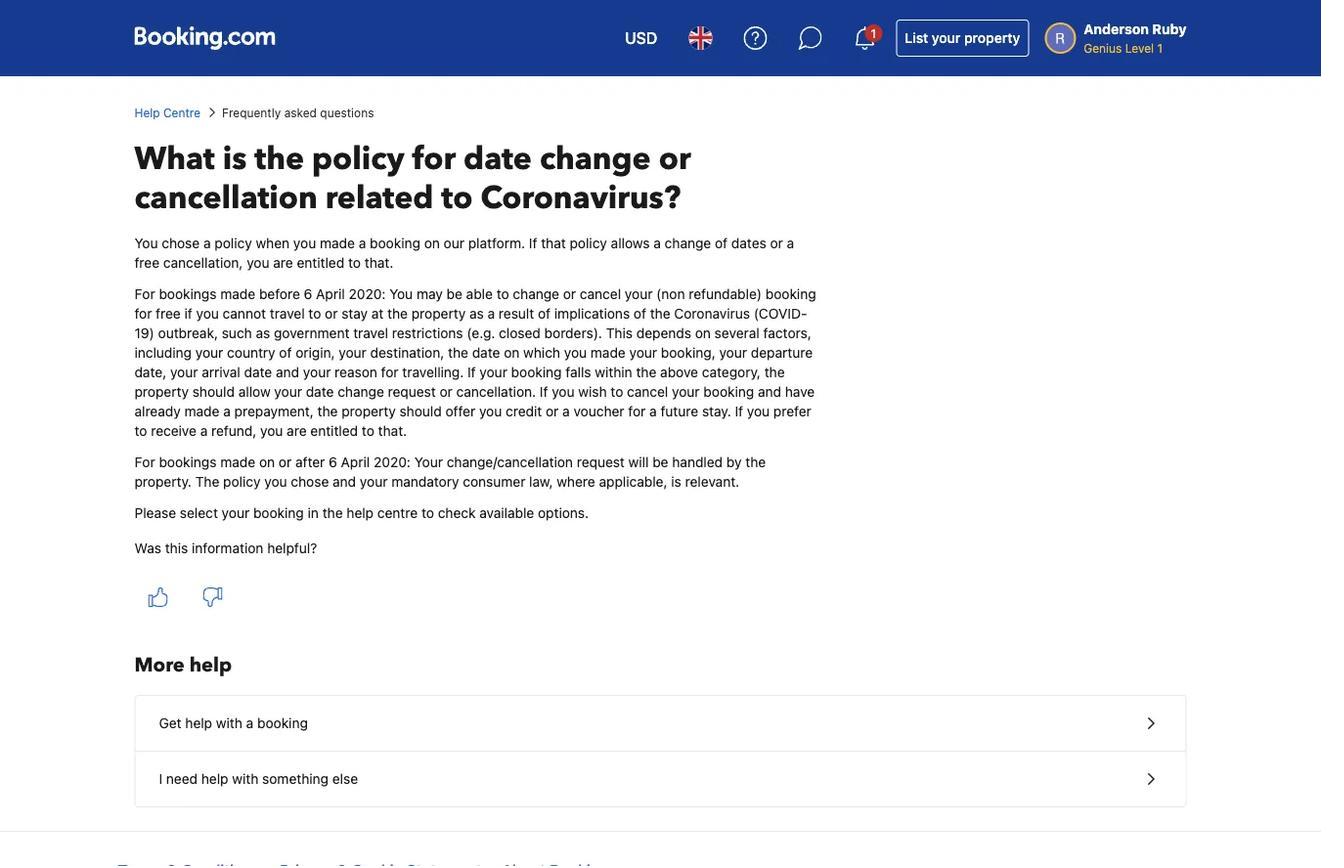 Task type: vqa. For each thing, say whether or not it's contained in the screenshot.
on in the You chose a policy when you made a booking on our platform. If that policy allows a change of dates or a free cancellation, you are entitled to that.
yes



Task type: locate. For each thing, give the bounding box(es) containing it.
1 bookings from the top
[[159, 286, 217, 302]]

0 vertical spatial for
[[134, 286, 155, 302]]

1 vertical spatial with
[[232, 771, 259, 787]]

free left cancellation, in the left of the page
[[134, 255, 160, 271]]

0 vertical spatial request
[[388, 384, 436, 400]]

0 vertical spatial is
[[223, 138, 247, 180]]

1 horizontal spatial 6
[[329, 454, 337, 470]]

for inside for bookings made before 6 april 2020: you may be able to change or cancel your (non refundable) booking for free if you cannot travel to or stay at the property as a result of implications of the coronavirus (covid- 19) outbreak, such as government travel restrictions (e.g. closed borders). this depends on several factors, including your country of origin, your destination, the date on which you made your booking, your departure date, your arrival date and your reason for travelling. if your booking falls within the above category, the property should allow your date change request or cancellation. if you wish to cancel your booking and have already made a prepayment, the property should offer you credit or a voucher for a future stay. if you prefer to receive a refund, you are entitled to that.
[[134, 286, 155, 302]]

1 vertical spatial cancel
[[627, 384, 668, 400]]

as down able
[[469, 306, 484, 322]]

ruby
[[1153, 21, 1187, 37]]

level
[[1125, 41, 1154, 55]]

2 for from the top
[[134, 454, 155, 470]]

for up our
[[412, 138, 456, 180]]

a left refund,
[[200, 423, 208, 439]]

you down prepayment, at the top of page
[[260, 423, 283, 439]]

0 vertical spatial that.
[[365, 255, 393, 271]]

2020: inside for bookings made on or after 6 april 2020: your change/cancellation request will be handled by the property. the policy you chose and your mandatory consumer law, where applicable, is relevant.
[[374, 454, 411, 470]]

the inside for bookings made on or after 6 april 2020: your change/cancellation request will be handled by the property. the policy you chose and your mandatory consumer law, where applicable, is relevant.
[[746, 454, 766, 470]]

6 right before at left top
[[304, 286, 312, 302]]

as
[[469, 306, 484, 322], [256, 325, 270, 341]]

0 vertical spatial 6
[[304, 286, 312, 302]]

0 horizontal spatial 6
[[304, 286, 312, 302]]

free inside for bookings made before 6 april 2020: you may be able to change or cancel your (non refundable) booking for free if you cannot travel to or stay at the property as a result of implications of the coronavirus (covid- 19) outbreak, such as government travel restrictions (e.g. closed borders). this depends on several factors, including your country of origin, your destination, the date on which you made your booking, your departure date, your arrival date and your reason for travelling. if your booking falls within the above category, the property should allow your date change request or cancellation. if you wish to cancel your booking and have already made a prepayment, the property should offer you credit or a voucher for a future stay. if you prefer to receive a refund, you are entitled to that.
[[156, 306, 181, 322]]

bookings
[[159, 286, 217, 302], [159, 454, 217, 470]]

helpful?
[[267, 540, 317, 557]]

0 horizontal spatial be
[[447, 286, 462, 302]]

with
[[216, 715, 242, 732], [232, 771, 259, 787]]

the down departure
[[765, 364, 785, 380]]

should down arrival
[[192, 384, 235, 400]]

help
[[347, 505, 374, 521], [189, 652, 232, 679], [185, 715, 212, 732], [201, 771, 228, 787]]

policy down questions
[[312, 138, 404, 180]]

bookings inside for bookings made before 6 april 2020: you may be able to change or cancel your (non refundable) booking for free if you cannot travel to or stay at the property as a result of implications of the coronavirus (covid- 19) outbreak, such as government travel restrictions (e.g. closed borders). this depends on several factors, including your country of origin, your destination, the date on which you made your booking, your departure date, your arrival date and your reason for travelling. if your booking falls within the above category, the property should allow your date change request or cancellation. if you wish to cancel your booking and have already made a prepayment, the property should offer you credit or a voucher for a future stay. if you prefer to receive a refund, you are entitled to that.
[[159, 286, 217, 302]]

future
[[661, 403, 699, 420]]

is down frequently on the top left of the page
[[223, 138, 247, 180]]

is inside for bookings made on or after 6 april 2020: your change/cancellation request will be handled by the property. the policy you chose and your mandatory consumer law, where applicable, is relevant.
[[671, 474, 681, 490]]

policy right the
[[223, 474, 261, 490]]

0 vertical spatial entitled
[[297, 255, 345, 271]]

you
[[293, 235, 316, 251], [247, 255, 269, 271], [196, 306, 219, 322], [564, 345, 587, 361], [552, 384, 575, 400], [479, 403, 502, 420], [747, 403, 770, 420], [260, 423, 283, 439], [264, 474, 287, 490]]

cancel
[[580, 286, 621, 302], [627, 384, 668, 400]]

including
[[134, 345, 192, 361]]

your
[[932, 30, 961, 46], [625, 286, 653, 302], [195, 345, 223, 361], [339, 345, 367, 361], [629, 345, 657, 361], [719, 345, 747, 361], [170, 364, 198, 380], [303, 364, 331, 380], [480, 364, 508, 380], [274, 384, 302, 400], [672, 384, 700, 400], [360, 474, 388, 490], [222, 505, 250, 521]]

1 horizontal spatial and
[[333, 474, 356, 490]]

please select your booking in the help centre to check available options.
[[134, 505, 589, 521]]

is down handled at right bottom
[[671, 474, 681, 490]]

date inside what is the policy for date change or cancellation related to coronavirus?
[[464, 138, 532, 180]]

1 horizontal spatial 1
[[1158, 41, 1163, 55]]

to right able
[[497, 286, 509, 302]]

booking left in
[[253, 505, 304, 521]]

help right need
[[201, 771, 228, 787]]

for up 19)
[[134, 306, 152, 322]]

get help with a booking
[[159, 715, 308, 732]]

to up stay
[[348, 255, 361, 271]]

entitled up before at left top
[[297, 255, 345, 271]]

1 for from the top
[[134, 286, 155, 302]]

cancellation,
[[163, 255, 243, 271]]

1 vertical spatial chose
[[291, 474, 329, 490]]

1 horizontal spatial request
[[577, 454, 625, 470]]

coronavirus?
[[481, 177, 681, 220]]

property
[[964, 30, 1020, 46], [412, 306, 466, 322], [134, 384, 189, 400], [342, 403, 396, 420]]

be right "will"
[[653, 454, 669, 470]]

are inside for bookings made before 6 april 2020: you may be able to change or cancel your (non refundable) booking for free if you cannot travel to or stay at the property as a result of implications of the coronavirus (covid- 19) outbreak, such as government travel restrictions (e.g. closed borders). this depends on several factors, including your country of origin, your destination, the date on which you made your booking, your departure date, your arrival date and your reason for travelling. if your booking falls within the above category, the property should allow your date change request or cancellation. if you wish to cancel your booking and have already made a prepayment, the property should offer you credit or a voucher for a future stay. if you prefer to receive a refund, you are entitled to that.
[[287, 423, 307, 439]]

0 vertical spatial april
[[316, 286, 345, 302]]

0 vertical spatial travel
[[270, 306, 305, 322]]

0 vertical spatial 2020:
[[349, 286, 386, 302]]

change inside what is the policy for date change or cancellation related to coronavirus?
[[540, 138, 651, 180]]

with inside "button"
[[232, 771, 259, 787]]

be right may
[[447, 286, 462, 302]]

if up the cancellation.
[[468, 364, 476, 380]]

the up depends
[[650, 306, 671, 322]]

or inside for bookings made on or after 6 april 2020: your change/cancellation request will be handled by the property. the policy you chose and your mandatory consumer law, where applicable, is relevant.
[[279, 454, 292, 470]]

for up 19)
[[134, 286, 155, 302]]

when
[[256, 235, 290, 251]]

0 vertical spatial chose
[[162, 235, 200, 251]]

april right after
[[341, 454, 370, 470]]

that.
[[365, 255, 393, 271], [378, 423, 407, 439]]

of up depends
[[634, 306, 646, 322]]

which
[[523, 345, 560, 361]]

more help
[[134, 652, 232, 679]]

property.
[[134, 474, 192, 490]]

6 inside for bookings made before 6 april 2020: you may be able to change or cancel your (non refundable) booking for free if you cannot travel to or stay at the property as a result of implications of the coronavirus (covid- 19) outbreak, such as government travel restrictions (e.g. closed borders). this depends on several factors, including your country of origin, your destination, the date on which you made your booking, your departure date, your arrival date and your reason for travelling. if your booking falls within the above category, the property should allow your date change request or cancellation. if you wish to cancel your booking and have already made a prepayment, the property should offer you credit or a voucher for a future stay. if you prefer to receive a refund, you are entitled to that.
[[304, 286, 312, 302]]

i
[[159, 771, 162, 787]]

6 right after
[[329, 454, 337, 470]]

1 horizontal spatial cancel
[[627, 384, 668, 400]]

prepayment,
[[234, 403, 314, 420]]

falls
[[566, 364, 591, 380]]

to down reason
[[362, 423, 374, 439]]

request down travelling.
[[388, 384, 436, 400]]

policy
[[312, 138, 404, 180], [215, 235, 252, 251], [570, 235, 607, 251], [223, 474, 261, 490]]

1 left list on the right of page
[[871, 26, 876, 40]]

1 horizontal spatial travel
[[353, 325, 388, 341]]

1 vertical spatial free
[[156, 306, 181, 322]]

entitled
[[297, 255, 345, 271], [310, 423, 358, 439]]

1
[[871, 26, 876, 40], [1158, 41, 1163, 55]]

made down refund,
[[220, 454, 255, 470]]

19)
[[134, 325, 154, 341]]

bookings up the
[[159, 454, 217, 470]]

should
[[192, 384, 235, 400], [400, 403, 442, 420]]

0 vertical spatial 1
[[871, 26, 876, 40]]

able
[[466, 286, 493, 302]]

your right list on the right of page
[[932, 30, 961, 46]]

2 vertical spatial and
[[333, 474, 356, 490]]

stay
[[342, 306, 368, 322]]

and up the prefer
[[758, 384, 782, 400]]

bookings for for
[[159, 286, 217, 302]]

1 vertical spatial 2020:
[[374, 454, 411, 470]]

1 vertical spatial for
[[134, 454, 155, 470]]

date down origin,
[[306, 384, 334, 400]]

if up credit
[[540, 384, 548, 400]]

result
[[499, 306, 534, 322]]

booking up (covid-
[[766, 286, 816, 302]]

1 vertical spatial 1
[[1158, 41, 1163, 55]]

2020: left your
[[374, 454, 411, 470]]

the
[[195, 474, 219, 490]]

by
[[727, 454, 742, 470]]

with left something
[[232, 771, 259, 787]]

be
[[447, 286, 462, 302], [653, 454, 669, 470]]

for
[[412, 138, 456, 180], [134, 306, 152, 322], [381, 364, 399, 380], [628, 403, 646, 420]]

that
[[541, 235, 566, 251]]

0 horizontal spatial as
[[256, 325, 270, 341]]

0 horizontal spatial you
[[134, 235, 158, 251]]

entitled up after
[[310, 423, 358, 439]]

0 horizontal spatial is
[[223, 138, 247, 180]]

april up stay
[[316, 286, 345, 302]]

1 vertical spatial you
[[389, 286, 413, 302]]

that. inside you chose a policy when you made a booking on our platform. if that policy allows a change of dates or a free cancellation, you are entitled to that.
[[365, 255, 393, 271]]

travel
[[270, 306, 305, 322], [353, 325, 388, 341]]

a up cancellation, in the left of the page
[[203, 235, 211, 251]]

wish
[[578, 384, 607, 400]]

0 horizontal spatial and
[[276, 364, 299, 380]]

1 inside button
[[871, 26, 876, 40]]

help centre
[[134, 106, 201, 119]]

was
[[134, 540, 161, 557]]

travel down at
[[353, 325, 388, 341]]

0 vertical spatial free
[[134, 255, 160, 271]]

bookings for policy
[[159, 454, 217, 470]]

1 vertical spatial request
[[577, 454, 625, 470]]

1 vertical spatial is
[[671, 474, 681, 490]]

change up "(non"
[[665, 235, 711, 251]]

i need help with something else
[[159, 771, 358, 787]]

if right stay.
[[735, 403, 743, 420]]

1 vertical spatial april
[[341, 454, 370, 470]]

you down when
[[247, 255, 269, 271]]

0 horizontal spatial should
[[192, 384, 235, 400]]

this
[[606, 325, 633, 341]]

april
[[316, 286, 345, 302], [341, 454, 370, 470]]

bookings inside for bookings made on or after 6 april 2020: your change/cancellation request will be handled by the property. the policy you chose and your mandatory consumer law, where applicable, is relevant.
[[159, 454, 217, 470]]

anderson ruby genius level 1
[[1084, 21, 1187, 55]]

change
[[540, 138, 651, 180], [665, 235, 711, 251], [513, 286, 559, 302], [338, 384, 384, 400]]

you left may
[[389, 286, 413, 302]]

0 horizontal spatial chose
[[162, 235, 200, 251]]

0 vertical spatial as
[[469, 306, 484, 322]]

cannot
[[223, 306, 266, 322]]

0 vertical spatial should
[[192, 384, 235, 400]]

1 vertical spatial are
[[287, 423, 307, 439]]

0 vertical spatial cancel
[[580, 286, 621, 302]]

usd button
[[613, 15, 669, 62]]

help
[[134, 106, 160, 119]]

is
[[223, 138, 247, 180], [671, 474, 681, 490]]

a right "dates"
[[787, 235, 794, 251]]

your up information
[[222, 505, 250, 521]]

the down 'frequently asked questions' on the top left of the page
[[255, 138, 304, 180]]

help right more
[[189, 652, 232, 679]]

property up already
[[134, 384, 189, 400]]

0 horizontal spatial request
[[388, 384, 436, 400]]

2020: inside for bookings made before 6 april 2020: you may be able to change or cancel your (non refundable) booking for free if you cannot travel to or stay at the property as a result of implications of the coronavirus (covid- 19) outbreak, such as government travel restrictions (e.g. closed borders). this depends on several factors, including your country of origin, your destination, the date on which you made your booking, your departure date, your arrival date and your reason for travelling. if your booking falls within the above category, the property should allow your date change request or cancellation. if you wish to cancel your booking and have already made a prepayment, the property should offer you credit or a voucher for a future stay. if you prefer to receive a refund, you are entitled to that.
[[349, 286, 386, 302]]

that. up at
[[365, 255, 393, 271]]

1 vertical spatial bookings
[[159, 454, 217, 470]]

1 horizontal spatial chose
[[291, 474, 329, 490]]

where
[[557, 474, 595, 490]]

chose up cancellation, in the left of the page
[[162, 235, 200, 251]]

1 horizontal spatial should
[[400, 403, 442, 420]]

0 vertical spatial are
[[273, 255, 293, 271]]

2020: up at
[[349, 286, 386, 302]]

1 horizontal spatial be
[[653, 454, 669, 470]]

with right get
[[216, 715, 242, 732]]

cancel down above
[[627, 384, 668, 400]]

for right voucher
[[628, 403, 646, 420]]

and down origin,
[[276, 364, 299, 380]]

chose inside you chose a policy when you made a booking on our platform. if that policy allows a change of dates or a free cancellation, you are entitled to that.
[[162, 235, 200, 251]]

if inside you chose a policy when you made a booking on our platform. if that policy allows a change of dates or a free cancellation, you are entitled to that.
[[529, 235, 537, 251]]

request up where
[[577, 454, 625, 470]]

date up platform.
[[464, 138, 532, 180]]

bookings up if
[[159, 286, 217, 302]]

0 vertical spatial with
[[216, 715, 242, 732]]

0 vertical spatial you
[[134, 235, 158, 251]]

1 horizontal spatial as
[[469, 306, 484, 322]]

of inside you chose a policy when you made a booking on our platform. if that policy allows a change of dates or a free cancellation, you are entitled to that.
[[715, 235, 728, 251]]

booking up something
[[257, 715, 308, 732]]

have
[[785, 384, 815, 400]]

for inside for bookings made on or after 6 april 2020: your change/cancellation request will be handled by the property. the policy you chose and your mandatory consumer law, where applicable, is relevant.
[[134, 454, 155, 470]]

1 vertical spatial travel
[[353, 325, 388, 341]]

your
[[414, 454, 443, 470]]

0 vertical spatial bookings
[[159, 286, 217, 302]]

usd
[[625, 29, 658, 47]]

entitled inside for bookings made before 6 april 2020: you may be able to change or cancel your (non refundable) booking for free if you cannot travel to or stay at the property as a result of implications of the coronavirus (covid- 19) outbreak, such as government travel restrictions (e.g. closed borders). this depends on several factors, including your country of origin, your destination, the date on which you made your booking, your departure date, your arrival date and your reason for travelling. if your booking falls within the above category, the property should allow your date change request or cancellation. if you wish to cancel your booking and have already made a prepayment, the property should offer you credit or a voucher for a future stay. if you prefer to receive a refund, you are entitled to that.
[[310, 423, 358, 439]]

1 horizontal spatial is
[[671, 474, 681, 490]]

the
[[255, 138, 304, 180], [387, 306, 408, 322], [650, 306, 671, 322], [448, 345, 468, 361], [636, 364, 657, 380], [765, 364, 785, 380], [317, 403, 338, 420], [746, 454, 766, 470], [322, 505, 343, 521]]

1 vertical spatial be
[[653, 454, 669, 470]]

list your property link
[[896, 20, 1029, 57]]

you chose a policy when you made a booking on our platform. if that policy allows a change of dates or a free cancellation, you are entitled to that.
[[134, 235, 794, 271]]

on left after
[[259, 454, 275, 470]]

for up property. on the left of the page
[[134, 454, 155, 470]]

you right if
[[196, 306, 219, 322]]

booking down 'related' at the top
[[370, 235, 420, 251]]

2 horizontal spatial and
[[758, 384, 782, 400]]

1 vertical spatial and
[[758, 384, 782, 400]]

1 vertical spatial 6
[[329, 454, 337, 470]]

the down reason
[[317, 403, 338, 420]]

0 vertical spatial be
[[447, 286, 462, 302]]

chose inside for bookings made on or after 6 april 2020: your change/cancellation request will be handled by the property. the policy you chose and your mandatory consumer law, where applicable, is relevant.
[[291, 474, 329, 490]]

of left "dates"
[[715, 235, 728, 251]]

genius
[[1084, 41, 1122, 55]]

booking
[[370, 235, 420, 251], [766, 286, 816, 302], [511, 364, 562, 380], [704, 384, 754, 400], [253, 505, 304, 521], [257, 715, 308, 732]]

anderson
[[1084, 21, 1149, 37]]

i need help with something else button
[[135, 752, 1186, 807]]

a inside button
[[246, 715, 254, 732]]

and up "please select your booking in the help centre to check available options."
[[333, 474, 356, 490]]

borders).
[[544, 325, 602, 341]]

your up category,
[[719, 345, 747, 361]]

for for for bookings made before 6 april 2020: you may be able to change or cancel your (non refundable) booking for free if you cannot travel to or stay at the property as a result of implications of the coronavirus (covid- 19) outbreak, such as government travel restrictions (e.g. closed borders). this depends on several factors, including your country of origin, your destination, the date on which you made your booking, your departure date, your arrival date and your reason for travelling. if your booking falls within the above category, the property should allow your date change request or cancellation. if you wish to cancel your booking and have already made a prepayment, the property should offer you credit or a voucher for a future stay. if you prefer to receive a refund, you are entitled to that.
[[134, 286, 155, 302]]

0 horizontal spatial 1
[[871, 26, 876, 40]]

to up government
[[309, 306, 321, 322]]

you inside for bookings made before 6 april 2020: you may be able to change or cancel your (non refundable) booking for free if you cannot travel to or stay at the property as a result of implications of the coronavirus (covid- 19) outbreak, such as government travel restrictions (e.g. closed borders). this depends on several factors, including your country of origin, your destination, the date on which you made your booking, your departure date, your arrival date and your reason for travelling. if your booking falls within the above category, the property should allow your date change request or cancellation. if you wish to cancel your booking and have already made a prepayment, the property should offer you credit or a voucher for a future stay. if you prefer to receive a refund, you are entitled to that.
[[389, 286, 413, 302]]

1 horizontal spatial you
[[389, 286, 413, 302]]

property down reason
[[342, 403, 396, 420]]

1 vertical spatial that.
[[378, 423, 407, 439]]

are
[[273, 255, 293, 271], [287, 423, 307, 439]]

2 bookings from the top
[[159, 454, 217, 470]]

as up country
[[256, 325, 270, 341]]

before
[[259, 286, 300, 302]]

1 vertical spatial entitled
[[310, 423, 358, 439]]

origin,
[[296, 345, 335, 361]]

should left the offer
[[400, 403, 442, 420]]

help left centre
[[347, 505, 374, 521]]

policy right that
[[570, 235, 607, 251]]

relevant.
[[685, 474, 740, 490]]

change inside you chose a policy when you made a booking on our platform. if that policy allows a change of dates or a free cancellation, you are entitled to that.
[[665, 235, 711, 251]]

1 vertical spatial as
[[256, 325, 270, 341]]

to up our
[[441, 177, 473, 220]]

date,
[[134, 364, 166, 380]]



Task type: describe. For each thing, give the bounding box(es) containing it.
several
[[715, 325, 760, 341]]

to down within
[[611, 384, 623, 400]]

your down depends
[[629, 345, 657, 361]]

frequently
[[222, 106, 281, 119]]

help inside button
[[185, 715, 212, 732]]

are inside you chose a policy when you made a booking on our platform. if that policy allows a change of dates or a free cancellation, you are entitled to that.
[[273, 255, 293, 271]]

voucher
[[574, 403, 625, 420]]

property down may
[[412, 306, 466, 322]]

such
[[222, 325, 252, 341]]

you inside for bookings made on or after 6 april 2020: your change/cancellation request will be handled by the property. the policy you chose and your mandatory consumer law, where applicable, is relevant.
[[264, 474, 287, 490]]

on inside you chose a policy when you made a booking on our platform. if that policy allows a change of dates or a free cancellation, you are entitled to that.
[[424, 235, 440, 251]]

be inside for bookings made before 6 april 2020: you may be able to change or cancel your (non refundable) booking for free if you cannot travel to or stay at the property as a result of implications of the coronavirus (covid- 19) outbreak, such as government travel restrictions (e.g. closed borders). this depends on several factors, including your country of origin, your destination, the date on which you made your booking, your departure date, your arrival date and your reason for travelling. if your booking falls within the above category, the property should allow your date change request or cancellation. if you wish to cancel your booking and have already made a prepayment, the property should offer you credit or a voucher for a future stay. if you prefer to receive a refund, you are entitled to that.
[[447, 286, 462, 302]]

booking inside you chose a policy when you made a booking on our platform. if that policy allows a change of dates or a free cancellation, you are entitled to that.
[[370, 235, 420, 251]]

on inside for bookings made on or after 6 april 2020: your change/cancellation request will be handled by the property. the policy you chose and your mandatory consumer law, where applicable, is relevant.
[[259, 454, 275, 470]]

already
[[134, 403, 181, 420]]

a up refund,
[[223, 403, 231, 420]]

you down borders).
[[564, 345, 587, 361]]

made up cannot
[[220, 286, 255, 302]]

your up prepayment, at the top of page
[[274, 384, 302, 400]]

to inside you chose a policy when you made a booking on our platform. if that policy allows a change of dates or a free cancellation, you are entitled to that.
[[348, 255, 361, 271]]

was this information helpful?
[[134, 540, 317, 557]]

applicable,
[[599, 474, 668, 490]]

asked
[[284, 106, 317, 119]]

request inside for bookings made on or after 6 april 2020: your change/cancellation request will be handled by the property. the policy you chose and your mandatory consumer law, where applicable, is relevant.
[[577, 454, 625, 470]]

something
[[262, 771, 329, 787]]

0 horizontal spatial cancel
[[580, 286, 621, 302]]

receive
[[151, 423, 197, 439]]

closed
[[499, 325, 541, 341]]

your left "(non"
[[625, 286, 653, 302]]

restrictions
[[392, 325, 463, 341]]

law,
[[529, 474, 553, 490]]

cancellation
[[134, 177, 318, 220]]

you inside you chose a policy when you made a booking on our platform. if that policy allows a change of dates or a free cancellation, you are entitled to that.
[[134, 235, 158, 251]]

a down 'related' at the top
[[359, 235, 366, 251]]

6 inside for bookings made on or after 6 april 2020: your change/cancellation request will be handled by the property. the policy you chose and your mandatory consumer law, where applicable, is relevant.
[[329, 454, 337, 470]]

for bookings made before 6 april 2020: you may be able to change or cancel your (non refundable) booking for free if you cannot travel to or stay at the property as a result of implications of the coronavirus (covid- 19) outbreak, such as government travel restrictions (e.g. closed borders). this depends on several factors, including your country of origin, your destination, the date on which you made your booking, your departure date, your arrival date and your reason for travelling. if your booking falls within the above category, the property should allow your date change request or cancellation. if you wish to cancel your booking and have already made a prepayment, the property should offer you credit or a voucher for a future stay. if you prefer to receive a refund, you are entitled to that.
[[134, 286, 816, 439]]

allows
[[611, 235, 650, 251]]

to inside what is the policy for date change or cancellation related to coronavirus?
[[441, 177, 473, 220]]

available
[[479, 505, 534, 521]]

booking,
[[661, 345, 716, 361]]

if
[[184, 306, 192, 322]]

property right list on the right of page
[[964, 30, 1020, 46]]

mandatory
[[391, 474, 459, 490]]

change up result
[[513, 286, 559, 302]]

coronavirus
[[674, 306, 750, 322]]

your down origin,
[[303, 364, 331, 380]]

factors,
[[763, 325, 812, 341]]

the right at
[[387, 306, 408, 322]]

0 horizontal spatial travel
[[270, 306, 305, 322]]

a left voucher
[[563, 403, 570, 420]]

get
[[159, 715, 182, 732]]

entitled inside you chose a policy when you made a booking on our platform. if that policy allows a change of dates or a free cancellation, you are entitled to that.
[[297, 255, 345, 271]]

your inside list your property link
[[932, 30, 961, 46]]

date up allow
[[244, 364, 272, 380]]

a up (e.g.
[[488, 306, 495, 322]]

change down reason
[[338, 384, 384, 400]]

for down destination,
[[381, 364, 399, 380]]

0 vertical spatial and
[[276, 364, 299, 380]]

your inside for bookings made on or after 6 april 2020: your change/cancellation request will be handled by the property. the policy you chose and your mandatory consumer law, where applicable, is relevant.
[[360, 474, 388, 490]]

change/cancellation
[[447, 454, 573, 470]]

or inside what is the policy for date change or cancellation related to coronavirus?
[[659, 138, 691, 180]]

the inside what is the policy for date change or cancellation related to coronavirus?
[[255, 138, 304, 180]]

category,
[[702, 364, 761, 380]]

handled
[[672, 454, 723, 470]]

(covid-
[[754, 306, 807, 322]]

and inside for bookings made on or after 6 april 2020: your change/cancellation request will be handled by the property. the policy you chose and your mandatory consumer law, where applicable, is relevant.
[[333, 474, 356, 490]]

frequently asked questions
[[222, 106, 374, 119]]

get help with a booking button
[[135, 696, 1186, 752]]

or inside you chose a policy when you made a booking on our platform. if that policy allows a change of dates or a free cancellation, you are entitled to that.
[[770, 235, 783, 251]]

related
[[325, 177, 434, 220]]

you right when
[[293, 235, 316, 251]]

your down including
[[170, 364, 198, 380]]

with inside button
[[216, 715, 242, 732]]

reason
[[335, 364, 377, 380]]

check
[[438, 505, 476, 521]]

allow
[[238, 384, 271, 400]]

list
[[905, 30, 928, 46]]

arrival
[[202, 364, 240, 380]]

policy up cancellation, in the left of the page
[[215, 235, 252, 251]]

is inside what is the policy for date change or cancellation related to coronavirus?
[[223, 138, 247, 180]]

made up receive
[[184, 403, 220, 420]]

booking.com online hotel reservations image
[[134, 26, 275, 50]]

booking down which
[[511, 364, 562, 380]]

in
[[308, 505, 319, 521]]

at
[[372, 306, 384, 322]]

you left the prefer
[[747, 403, 770, 420]]

need
[[166, 771, 198, 787]]

policy inside for bookings made on or after 6 april 2020: your change/cancellation request will be handled by the property. the policy you chose and your mandatory consumer law, where applicable, is relevant.
[[223, 474, 261, 490]]

the down (e.g.
[[448, 345, 468, 361]]

outbreak,
[[158, 325, 218, 341]]

on down coronavirus
[[695, 325, 711, 341]]

be inside for bookings made on or after 6 april 2020: your change/cancellation request will be handled by the property. the policy you chose and your mandatory consumer law, where applicable, is relevant.
[[653, 454, 669, 470]]

a left future
[[650, 403, 657, 420]]

will
[[629, 454, 649, 470]]

what
[[134, 138, 215, 180]]

booking down category,
[[704, 384, 754, 400]]

centre
[[163, 106, 201, 119]]

the right in
[[322, 505, 343, 521]]

list your property
[[905, 30, 1020, 46]]

request inside for bookings made before 6 april 2020: you may be able to change or cancel your (non refundable) booking for free if you cannot travel to or stay at the property as a result of implications of the coronavirus (covid- 19) outbreak, such as government travel restrictions (e.g. closed borders). this depends on several factors, including your country of origin, your destination, the date on which you made your booking, your departure date, your arrival date and your reason for travelling. if your booking falls within the above category, the property should allow your date change request or cancellation. if you wish to cancel your booking and have already made a prepayment, the property should offer you credit or a voucher for a future stay. if you prefer to receive a refund, you are entitled to that.
[[388, 384, 436, 400]]

select
[[180, 505, 218, 521]]

the right within
[[636, 364, 657, 380]]

that. inside for bookings made before 6 april 2020: you may be able to change or cancel your (non refundable) booking for free if you cannot travel to or stay at the property as a result of implications of the coronavirus (covid- 19) outbreak, such as government travel restrictions (e.g. closed borders). this depends on several factors, including your country of origin, your destination, the date on which you made your booking, your departure date, your arrival date and your reason for travelling. if your booking falls within the above category, the property should allow your date change request or cancellation. if you wish to cancel your booking and have already made a prepayment, the property should offer you credit or a voucher for a future stay. if you prefer to receive a refund, you are entitled to that.
[[378, 423, 407, 439]]

within
[[595, 364, 633, 380]]

our
[[444, 235, 465, 251]]

may
[[417, 286, 443, 302]]

implications
[[554, 306, 630, 322]]

information
[[192, 540, 264, 557]]

booking inside button
[[257, 715, 308, 732]]

april inside for bookings made before 6 april 2020: you may be able to change or cancel your (non refundable) booking for free if you cannot travel to or stay at the property as a result of implications of the coronavirus (covid- 19) outbreak, such as government travel restrictions (e.g. closed borders). this depends on several factors, including your country of origin, your destination, the date on which you made your booking, your departure date, your arrival date and your reason for travelling. if your booking falls within the above category, the property should allow your date change request or cancellation. if you wish to cancel your booking and have already made a prepayment, the property should offer you credit or a voucher for a future stay. if you prefer to receive a refund, you are entitled to that.
[[316, 286, 345, 302]]

made inside you chose a policy when you made a booking on our platform. if that policy allows a change of dates or a free cancellation, you are entitled to that.
[[320, 235, 355, 251]]

what is the policy for date change or cancellation related to coronavirus?
[[134, 138, 691, 220]]

for inside what is the policy for date change or cancellation related to coronavirus?
[[412, 138, 456, 180]]

refundable)
[[689, 286, 762, 302]]

offer
[[446, 403, 476, 420]]

else
[[332, 771, 358, 787]]

you down falls
[[552, 384, 575, 400]]

free inside you chose a policy when you made a booking on our platform. if that policy allows a change of dates or a free cancellation, you are entitled to that.
[[134, 255, 160, 271]]

(e.g.
[[467, 325, 495, 341]]

questions
[[320, 106, 374, 119]]

cancellation.
[[456, 384, 536, 400]]

travelling.
[[402, 364, 464, 380]]

date down (e.g.
[[472, 345, 500, 361]]

of right result
[[538, 306, 551, 322]]

after
[[295, 454, 325, 470]]

your up reason
[[339, 345, 367, 361]]

refund,
[[211, 423, 257, 439]]

april inside for bookings made on or after 6 april 2020: your change/cancellation request will be handled by the property. the policy you chose and your mandatory consumer law, where applicable, is relevant.
[[341, 454, 370, 470]]

1 vertical spatial should
[[400, 403, 442, 420]]

above
[[660, 364, 698, 380]]

dates
[[731, 235, 767, 251]]

for for for bookings made on or after 6 april 2020: your change/cancellation request will be handled by the property. the policy you chose and your mandatory consumer law, where applicable, is relevant.
[[134, 454, 155, 470]]

centre
[[377, 505, 418, 521]]

credit
[[506, 403, 542, 420]]

depends
[[637, 325, 691, 341]]

on down closed
[[504, 345, 520, 361]]

made inside for bookings made on or after 6 april 2020: your change/cancellation request will be handled by the property. the policy you chose and your mandatory consumer law, where applicable, is relevant.
[[220, 454, 255, 470]]

you down the cancellation.
[[479, 403, 502, 420]]

help inside "button"
[[201, 771, 228, 787]]

1 inside anderson ruby genius level 1
[[1158, 41, 1163, 55]]

made up within
[[591, 345, 626, 361]]

consumer
[[463, 474, 526, 490]]

your up arrival
[[195, 345, 223, 361]]

more
[[134, 652, 185, 679]]

your up the cancellation.
[[480, 364, 508, 380]]

your up future
[[672, 384, 700, 400]]

a right allows
[[654, 235, 661, 251]]

to down already
[[134, 423, 147, 439]]

to left check at the left bottom of the page
[[422, 505, 434, 521]]

of left origin,
[[279, 345, 292, 361]]

policy inside what is the policy for date change or cancellation related to coronavirus?
[[312, 138, 404, 180]]

country
[[227, 345, 275, 361]]



